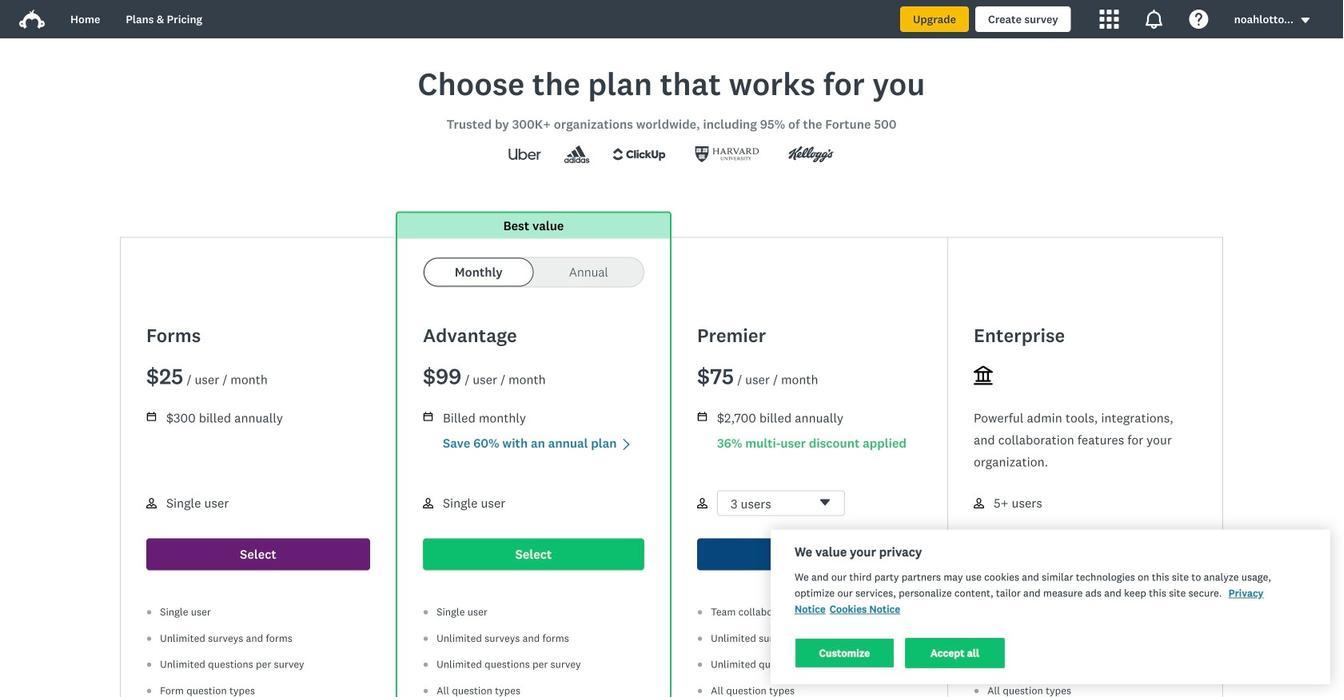 Task type: vqa. For each thing, say whether or not it's contained in the screenshot.
Document image
no



Task type: describe. For each thing, give the bounding box(es) containing it.
user image
[[697, 498, 708, 509]]

1 user image from the left
[[146, 498, 157, 509]]

3 user image from the left
[[974, 498, 984, 509]]

kellogg's image
[[774, 142, 849, 167]]

uber image
[[494, 142, 556, 167]]

building icon image
[[974, 366, 993, 385]]

right arrow image
[[620, 438, 633, 451]]

1 brand logo image from the top
[[19, 6, 45, 32]]



Task type: locate. For each thing, give the bounding box(es) containing it.
Select Menu field
[[717, 491, 845, 517]]

1 horizontal spatial user image
[[423, 498, 433, 509]]

brand logo image
[[19, 6, 45, 32], [19, 10, 45, 29]]

help icon image
[[1190, 10, 1209, 29]]

2 horizontal spatial user image
[[974, 498, 984, 509]]

calendar icon image
[[146, 411, 157, 422], [423, 411, 433, 422], [697, 411, 708, 422], [147, 412, 156, 421], [424, 412, 433, 421], [698, 412, 707, 421]]

clickup image
[[598, 142, 681, 167]]

adidas image
[[556, 146, 598, 163]]

harvard image
[[681, 142, 774, 167]]

2 user image from the left
[[423, 498, 433, 509]]

2 brand logo image from the top
[[19, 10, 45, 29]]

products icon image
[[1100, 10, 1119, 29], [1100, 10, 1119, 29]]

dropdown arrow icon image
[[1300, 15, 1311, 26], [1302, 18, 1310, 23]]

notification center icon image
[[1145, 10, 1164, 29]]

user image
[[146, 498, 157, 509], [423, 498, 433, 509], [974, 498, 984, 509]]

0 horizontal spatial user image
[[146, 498, 157, 509]]



